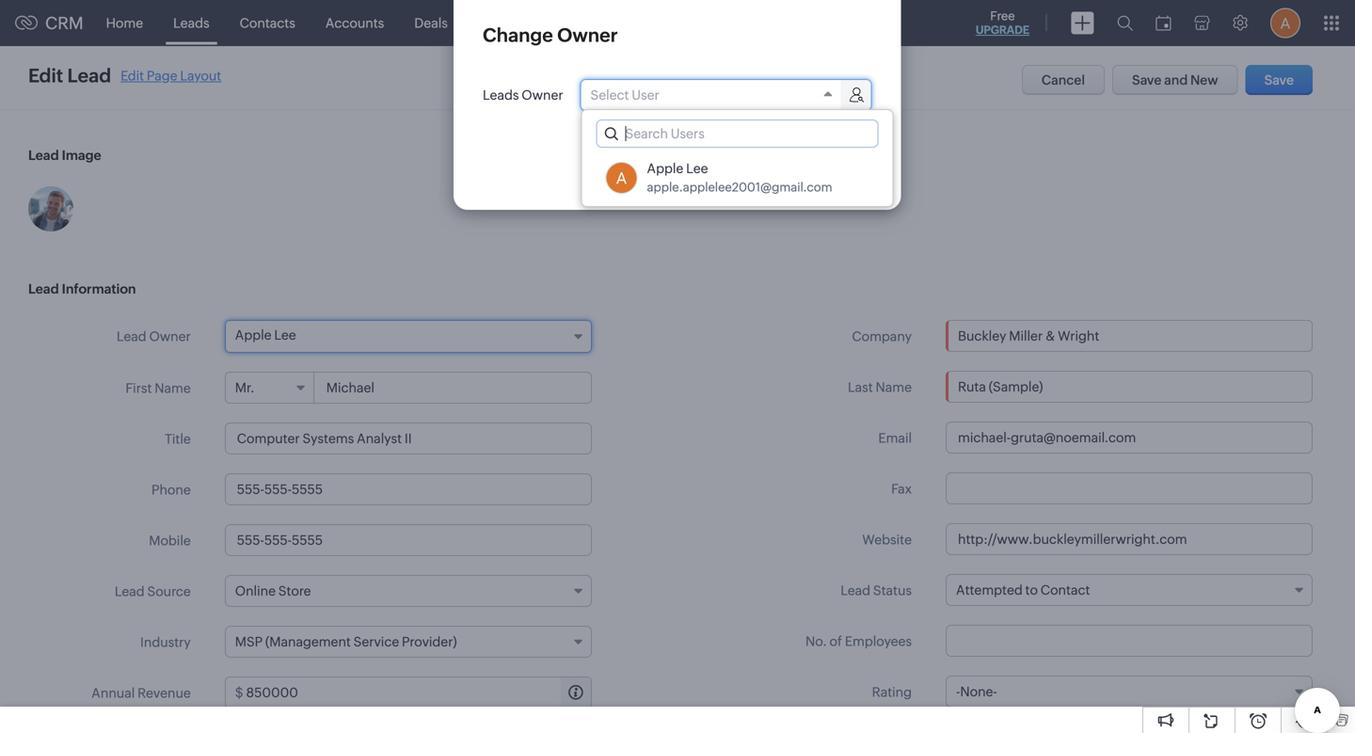 Task type: locate. For each thing, give the bounding box(es) containing it.
accounts
[[326, 16, 384, 31]]

layout
[[180, 68, 221, 83]]

tasks link
[[463, 0, 527, 46]]

lead for lead status
[[841, 583, 871, 598]]

None text field
[[946, 371, 1313, 403], [315, 373, 591, 403], [225, 423, 592, 455], [946, 523, 1313, 555], [225, 524, 592, 556], [946, 625, 1313, 657], [946, 371, 1313, 403], [315, 373, 591, 403], [225, 423, 592, 455], [946, 523, 1313, 555], [225, 524, 592, 556], [946, 625, 1313, 657]]

1 horizontal spatial save
[[1265, 72, 1295, 88]]

0 horizontal spatial edit
[[28, 65, 63, 87]]

lead status
[[841, 583, 912, 598]]

$
[[235, 685, 243, 700]]

lead for lead image
[[28, 148, 59, 163]]

lead source
[[115, 584, 191, 599]]

free
[[991, 9, 1015, 23]]

lee inside apple lee apple.applelee2001@gmail.com
[[687, 161, 708, 176]]

apple lee apple.applelee2001@gmail.com
[[647, 161, 833, 194]]

0 horizontal spatial name
[[155, 381, 191, 396]]

1 horizontal spatial name
[[876, 380, 912, 395]]

save button
[[1246, 65, 1313, 95]]

save inside button
[[1133, 72, 1162, 88]]

leads for leads
[[173, 16, 210, 31]]

save and new button
[[1113, 65, 1239, 95]]

create menu image
[[1071, 12, 1095, 34]]

apple for apple lee apple.applelee2001@gmail.com
[[647, 161, 684, 176]]

create menu element
[[1060, 0, 1106, 46]]

lead for lead owner
[[117, 329, 147, 344]]

1 horizontal spatial edit
[[121, 68, 144, 83]]

1 vertical spatial owner
[[522, 88, 564, 103]]

lead for lead source
[[115, 584, 145, 599]]

annual
[[92, 686, 135, 701]]

lead left image at the top of page
[[28, 148, 59, 163]]

status
[[874, 583, 912, 598]]

owner down change owner
[[522, 88, 564, 103]]

edit lead edit page layout
[[28, 65, 221, 87]]

owner for change owner
[[557, 24, 618, 46]]

lead image
[[28, 148, 101, 163]]

name right last
[[876, 380, 912, 395]]

apple for apple lee
[[235, 328, 272, 343]]

0 vertical spatial owner
[[557, 24, 618, 46]]

save right 'new'
[[1265, 72, 1295, 88]]

lead left the source
[[115, 584, 145, 599]]

deals link
[[399, 0, 463, 46]]

owner up "select"
[[557, 24, 618, 46]]

mobile
[[149, 533, 191, 548]]

apple lee
[[235, 328, 296, 343]]

page
[[147, 68, 178, 83]]

lead for lead information
[[28, 282, 59, 297]]

0 horizontal spatial save
[[1133, 72, 1162, 88]]

information
[[62, 282, 136, 297]]

leads inside leads link
[[173, 16, 210, 31]]

apple inside apple lee apple.applelee2001@gmail.com
[[647, 161, 684, 176]]

edit left page
[[121, 68, 144, 83]]

None text field
[[946, 422, 1313, 454], [946, 473, 1313, 505], [225, 474, 592, 506], [246, 678, 591, 708], [946, 422, 1313, 454], [946, 473, 1313, 505], [225, 474, 592, 506], [246, 678, 591, 708]]

deals
[[415, 16, 448, 31]]

lead
[[67, 65, 111, 87], [28, 148, 59, 163], [28, 282, 59, 297], [117, 329, 147, 344], [841, 583, 871, 598], [115, 584, 145, 599]]

new
[[1191, 72, 1219, 88]]

0 vertical spatial leads
[[173, 16, 210, 31]]

lead left status
[[841, 583, 871, 598]]

save inside button
[[1265, 72, 1295, 88]]

name for first name
[[155, 381, 191, 396]]

title
[[165, 432, 191, 447]]

leads down change at the left
[[483, 88, 519, 103]]

name for last name
[[876, 380, 912, 395]]

0 horizontal spatial apple
[[235, 328, 272, 343]]

1 vertical spatial lee
[[274, 328, 296, 343]]

change
[[483, 24, 553, 46]]

0 vertical spatial lee
[[687, 161, 708, 176]]

lead information
[[28, 282, 136, 297]]

lead up first
[[117, 329, 147, 344]]

calendar image
[[1156, 16, 1172, 31]]

edit inside edit lead edit page layout
[[121, 68, 144, 83]]

0 horizontal spatial lee
[[274, 328, 296, 343]]

no.
[[806, 634, 827, 649]]

lead owner
[[117, 329, 191, 344]]

owner for leads owner
[[522, 88, 564, 103]]

leads up layout
[[173, 16, 210, 31]]

edit
[[28, 65, 63, 87], [121, 68, 144, 83]]

meetings link
[[527, 0, 614, 46]]

name
[[876, 380, 912, 395], [155, 381, 191, 396]]

apple lee option
[[582, 154, 893, 201]]

lee
[[687, 161, 708, 176], [274, 328, 296, 343]]

2 vertical spatial owner
[[149, 329, 191, 344]]

meetings
[[542, 16, 599, 31]]

save left and
[[1133, 72, 1162, 88]]

0 horizontal spatial leads
[[173, 16, 210, 31]]

2 save from the left
[[1265, 72, 1295, 88]]

change owner
[[483, 24, 618, 46]]

website
[[863, 532, 912, 547]]

1 vertical spatial apple
[[235, 328, 272, 343]]

save for save and new
[[1133, 72, 1162, 88]]

owner up first name
[[149, 329, 191, 344]]

apple
[[647, 161, 684, 176], [235, 328, 272, 343]]

0 vertical spatial apple
[[647, 161, 684, 176]]

owner
[[557, 24, 618, 46], [522, 88, 564, 103], [149, 329, 191, 344]]

search image
[[1118, 15, 1134, 31]]

1 save from the left
[[1133, 72, 1162, 88]]

edit down crm link
[[28, 65, 63, 87]]

1 horizontal spatial lee
[[687, 161, 708, 176]]

Select User field
[[581, 80, 871, 110]]

1 horizontal spatial leads
[[483, 88, 519, 103]]

save
[[1133, 72, 1162, 88], [1265, 72, 1295, 88]]

1 horizontal spatial apple
[[647, 161, 684, 176]]

fax
[[892, 482, 912, 497]]

1 vertical spatial leads
[[483, 88, 519, 103]]

leads
[[173, 16, 210, 31], [483, 88, 519, 103]]

name right first
[[155, 381, 191, 396]]

apple.applelee2001@gmail.com
[[647, 180, 833, 194]]

leads for leads owner
[[483, 88, 519, 103]]

lead left the information on the left of the page
[[28, 282, 59, 297]]

image
[[62, 148, 101, 163]]

employees
[[845, 634, 912, 649]]



Task type: describe. For each thing, give the bounding box(es) containing it.
leads owner
[[483, 88, 564, 103]]

annual revenue
[[92, 686, 191, 701]]

cancel button
[[1022, 65, 1105, 95]]

tasks
[[478, 16, 512, 31]]

save and new
[[1133, 72, 1219, 88]]

no. of employees
[[806, 634, 912, 649]]

email
[[879, 431, 912, 446]]

image image
[[28, 186, 73, 232]]

cancel
[[1042, 72, 1086, 88]]

upgrade
[[976, 24, 1030, 36]]

of
[[830, 634, 843, 649]]

accounts link
[[311, 0, 399, 46]]

first name
[[126, 381, 191, 396]]

lee for apple lee
[[274, 328, 296, 343]]

crm
[[45, 13, 83, 33]]

phone
[[152, 483, 191, 498]]

contacts link
[[225, 0, 311, 46]]

user
[[632, 88, 660, 103]]

free upgrade
[[976, 9, 1030, 36]]

last name
[[848, 380, 912, 395]]

home
[[106, 16, 143, 31]]

contacts
[[240, 16, 295, 31]]

owner for lead owner
[[149, 329, 191, 344]]

last
[[848, 380, 873, 395]]

select
[[591, 88, 629, 103]]

revenue
[[138, 686, 191, 701]]

Search Users text field
[[597, 121, 878, 147]]

and
[[1165, 72, 1188, 88]]

select user
[[591, 88, 660, 103]]

lee for apple lee apple.applelee2001@gmail.com
[[687, 161, 708, 176]]

home link
[[91, 0, 158, 46]]

search element
[[1106, 0, 1145, 46]]

edit page layout link
[[121, 68, 221, 83]]

leads link
[[158, 0, 225, 46]]

industry
[[140, 635, 191, 650]]

crm link
[[15, 13, 83, 33]]

rating
[[872, 685, 912, 700]]

company
[[852, 329, 912, 344]]

lead down crm
[[67, 65, 111, 87]]

source
[[147, 584, 191, 599]]

first
[[126, 381, 152, 396]]

save for save
[[1265, 72, 1295, 88]]



Task type: vqa. For each thing, say whether or not it's contained in the screenshot.
Name
yes



